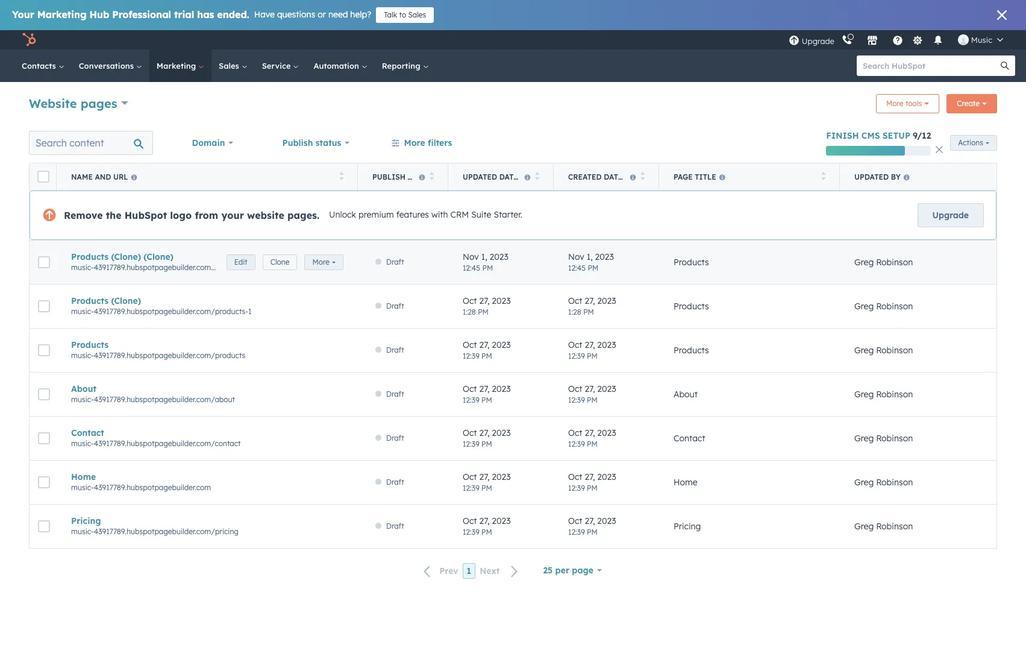 Task type: describe. For each thing, give the bounding box(es) containing it.
oct down "contact was updated on oct 27, 2023" element
[[463, 471, 477, 482]]

12:39 inside the products was updated on oct 27, 2023 element
[[463, 351, 480, 360]]

1 vertical spatial sales
[[219, 61, 242, 71]]

conversations
[[79, 61, 136, 71]]

draft for pricing
[[387, 522, 404, 531]]

menu containing music
[[788, 30, 1013, 49]]

press to sort. element for publish status
[[430, 172, 434, 182]]

home was created on oct 27, 2023 at 12:39 pm element
[[569, 471, 645, 494]]

about was updated on oct 27, 2023 element
[[463, 383, 540, 406]]

your marketing hub professional trial has ended. have questions or need help?
[[12, 8, 372, 21]]

press to sort. image for publish status
[[430, 172, 434, 180]]

marketing link
[[149, 49, 212, 82]]

service
[[262, 61, 293, 71]]

status for publish status button
[[408, 172, 435, 181]]

contact for contact music-43917789.hubspotpagebuilder.com/contact
[[71, 428, 104, 438]]

logo
[[170, 209, 192, 221]]

oct 27, 2023 12:39 pm for about was created on oct 27, 2023 at 12:39 pm element
[[569, 383, 617, 404]]

12:39 up about was created on oct 27, 2023 at 12:39 pm element
[[569, 351, 585, 360]]

contact was updated on oct 27, 2023 element
[[463, 427, 540, 450]]

service link
[[255, 49, 307, 82]]

page
[[572, 565, 594, 576]]

oct 27, 2023 12:39 pm for pricing was updated on oct 27, 2023 'element' on the bottom
[[463, 515, 511, 536]]

music- inside products (clone) (clone) music-43917789.hubspotpagebuilder.com/products-1-0
[[71, 263, 94, 272]]

oct down the home was created on oct 27, 2023 at 12:39 pm element
[[569, 515, 583, 526]]

greg robinson for home
[[855, 477, 914, 488]]

music button
[[952, 30, 1011, 49]]

oct down the products was updated on oct 27, 2023 element
[[463, 383, 477, 394]]

pm inside 'home was updated on oct 27, 2023' element
[[482, 483, 493, 492]]

prev
[[440, 566, 459, 577]]

by
[[892, 172, 901, 181]]

suite
[[472, 209, 492, 220]]

oct inside 'element'
[[463, 515, 477, 526]]

clone
[[271, 258, 290, 267]]

help button
[[888, 30, 909, 49]]

features
[[397, 209, 429, 220]]

upgrade image
[[789, 35, 800, 46]]

greg robinson for about
[[855, 389, 914, 400]]

about was created on oct 27, 2023 at 12:39 pm element
[[569, 383, 645, 406]]

pm inside "contact was updated on oct 27, 2023" element
[[482, 439, 493, 448]]

finish cms setup 9 / 12
[[827, 130, 932, 141]]

press to sort. image for updated date (edt)
[[535, 172, 540, 180]]

press to sort. element for created date (edt)
[[641, 172, 645, 182]]

2023 for the products was updated on oct 27, 2023 element
[[492, 339, 511, 350]]

oct down products (clone) (clone) was updated on nov 1, 2023 element
[[463, 295, 477, 306]]

greg robinson for pricing
[[855, 521, 914, 532]]

domain button
[[184, 131, 241, 155]]

1 inside products (clone) music-43917789.hubspotpagebuilder.com/products-1
[[248, 307, 252, 316]]

marketplaces image
[[868, 36, 879, 46]]

27, down products (clone) (clone) was created on nov 1, 2023 at 12:45 pm 'element' in the top right of the page
[[585, 295, 595, 306]]

create button
[[948, 94, 998, 113]]

settings link
[[911, 33, 926, 46]]

12:39 up contact was created on oct 27, 2023 at 12:39 pm element
[[569, 395, 585, 404]]

pm up products was created on oct 27, 2023 at 12:39 pm element
[[584, 307, 595, 316]]

products inside products (clone) (clone) music-43917789.hubspotpagebuilder.com/products-1-0
[[71, 251, 109, 262]]

2023 for pricing was updated on oct 27, 2023 'element' on the bottom
[[492, 515, 511, 526]]

products (clone) (clone) was created on nov 1, 2023 at 12:45 pm element
[[569, 251, 645, 273]]

robinson for home
[[877, 477, 914, 488]]

oct down contact was created on oct 27, 2023 at 12:39 pm element
[[569, 471, 583, 482]]

search image
[[1002, 62, 1010, 70]]

draft for products (clone)
[[387, 302, 404, 311]]

remove the hubspot logo from your website pages.
[[64, 209, 320, 221]]

about link
[[71, 384, 344, 394]]

1 greg from the top
[[855, 257, 875, 268]]

marketplaces button
[[860, 30, 886, 49]]

pm inside about was updated on oct 27, 2023 element
[[482, 395, 493, 404]]

updated date (edt) button
[[449, 163, 554, 190]]

0 horizontal spatial upgrade
[[803, 36, 835, 46]]

(clone) for products (clone)
[[111, 295, 141, 306]]

premium
[[359, 209, 394, 220]]

ended.
[[217, 8, 250, 21]]

updated date (edt)
[[463, 172, 540, 181]]

upgrade link
[[918, 203, 985, 227]]

notifications button
[[929, 30, 949, 49]]

oct 27, 2023 12:39 pm for pricing was created on oct 27, 2023 at 12:39 pm element
[[569, 515, 617, 536]]

press to sort. element for page title
[[822, 172, 826, 182]]

1, inside 'element'
[[587, 251, 593, 262]]

with
[[432, 209, 448, 220]]

pricing link
[[71, 516, 344, 526]]

products was created on oct 27, 2023 at 12:39 pm element
[[569, 339, 645, 362]]

pricing for pricing
[[674, 521, 702, 532]]

12:45 inside products (clone) (clone) was updated on nov 1, 2023 element
[[463, 263, 481, 272]]

greg robinson for contact
[[855, 433, 914, 444]]

25
[[544, 565, 553, 576]]

robinson for pricing
[[877, 521, 914, 532]]

pm inside 'element'
[[588, 263, 599, 272]]

12:45 inside products (clone) (clone) was created on nov 1, 2023 at 12:45 pm 'element'
[[569, 263, 586, 272]]

help?
[[351, 9, 372, 20]]

name
[[71, 172, 93, 181]]

12:39 up pricing was created on oct 27, 2023 at 12:39 pm element
[[569, 483, 585, 492]]

music- inside products (clone) music-43917789.hubspotpagebuilder.com/products-1
[[71, 307, 94, 316]]

publish status for publish status button
[[373, 172, 435, 181]]

more button
[[305, 254, 344, 270]]

2023 for about was updated on oct 27, 2023 element
[[492, 383, 511, 394]]

date for created
[[604, 172, 623, 181]]

publish status button
[[275, 131, 358, 155]]

starter.
[[494, 209, 523, 220]]

music
[[972, 35, 993, 45]]

updated by button
[[841, 163, 997, 190]]

home was updated on oct 27, 2023 element
[[463, 471, 540, 494]]

date for updated
[[500, 172, 519, 181]]

oct 27, 2023 12:39 pm for about was updated on oct 27, 2023 element
[[463, 383, 511, 404]]

12:39 inside 'home was updated on oct 27, 2023' element
[[463, 483, 480, 492]]

2023 for products (clone) (clone) was updated on nov 1, 2023 element
[[490, 251, 509, 262]]

12:39 up the home was created on oct 27, 2023 at 12:39 pm element
[[569, 439, 585, 448]]

oct 27, 2023 1:28 pm for 'products (clone) was updated on oct 27, 2023' element
[[463, 295, 511, 316]]

professional
[[112, 8, 171, 21]]

more filters
[[404, 137, 452, 148]]

settings image
[[913, 35, 924, 46]]

27, down 'products (clone) was updated on oct 27, 2023' element
[[480, 339, 490, 350]]

about for about music-43917789.hubspotpagebuilder.com/about
[[71, 384, 97, 394]]

(clone) down hubspot
[[144, 251, 174, 262]]

greg for pricing
[[855, 521, 875, 532]]

(edt) for created date (edt)
[[625, 172, 645, 181]]

pagination navigation
[[417, 563, 526, 579]]

robinson for products (clone)
[[877, 301, 914, 312]]

music- for contact
[[71, 439, 94, 448]]

12:39 inside about was updated on oct 27, 2023 element
[[463, 395, 480, 404]]

sales link
[[212, 49, 255, 82]]

home link
[[71, 472, 344, 482]]

contact music-43917789.hubspotpagebuilder.com/contact
[[71, 428, 241, 448]]

your
[[222, 209, 244, 221]]

27, inside 'element'
[[480, 515, 490, 526]]

finish
[[827, 130, 860, 141]]

/
[[918, 130, 923, 141]]

2023 for the home was created on oct 27, 2023 at 12:39 pm element
[[598, 471, 617, 482]]

oct down about was updated on oct 27, 2023 element
[[463, 427, 477, 438]]

43917789.hubspotpagebuilder.com
[[94, 483, 211, 492]]

cms
[[862, 130, 881, 141]]

products link
[[71, 340, 344, 350]]

products (clone) (clone) link
[[71, 251, 219, 262]]

contact link
[[71, 428, 344, 438]]

about music-43917789.hubspotpagebuilder.com/about
[[71, 384, 235, 404]]

greg for products (clone)
[[855, 301, 875, 312]]

conversations link
[[72, 49, 149, 82]]

website pages banner
[[29, 90, 998, 118]]

Search content search field
[[29, 131, 153, 155]]

greg robinson for products (clone)
[[855, 301, 914, 312]]

12
[[923, 130, 932, 141]]

pricing music-43917789.hubspotpagebuilder.com/pricing
[[71, 516, 239, 536]]

2 1:28 from the left
[[569, 307, 582, 316]]

1 horizontal spatial marketing
[[157, 61, 198, 71]]

oct down about was created on oct 27, 2023 at 12:39 pm element
[[569, 427, 583, 438]]

actions button
[[951, 135, 998, 151]]

edit button
[[227, 254, 256, 270]]

publish status button
[[358, 163, 449, 190]]

1 nov from the left
[[463, 251, 479, 262]]

27, down about was updated on oct 27, 2023 element
[[480, 427, 490, 438]]

music- for about
[[71, 395, 94, 404]]

more tools button
[[877, 94, 940, 113]]

oct down products (clone) (clone) was created on nov 1, 2023 at 12:45 pm 'element' in the top right of the page
[[569, 295, 583, 306]]

status for publish status popup button
[[316, 137, 342, 148]]

calling icon button
[[838, 32, 858, 48]]

pm up page
[[587, 527, 598, 536]]

music- for pricing
[[71, 527, 94, 536]]

1 robinson from the top
[[877, 257, 914, 268]]

publish for publish status popup button
[[283, 137, 313, 148]]

more for more filters
[[404, 137, 426, 148]]

questions
[[277, 9, 316, 20]]

oct down products was created on oct 27, 2023 at 12:39 pm element
[[569, 383, 583, 394]]

27, down the products was updated on oct 27, 2023 element
[[480, 383, 490, 394]]

reporting
[[382, 61, 423, 71]]

nov 1, 2023 12:45 pm for products (clone) (clone) was updated on nov 1, 2023 element
[[463, 251, 509, 272]]

pricing was created on oct 27, 2023 at 12:39 pm element
[[569, 515, 645, 538]]

products (clone) (clone) was updated on nov 1, 2023 element
[[463, 251, 540, 273]]

products music-43917789.hubspotpagebuilder.com/products
[[71, 340, 246, 360]]

to
[[400, 10, 407, 19]]

prev button
[[417, 563, 463, 579]]

1-
[[248, 263, 255, 272]]

pages.
[[288, 209, 320, 221]]



Task type: vqa. For each thing, say whether or not it's contained in the screenshot.


Task type: locate. For each thing, give the bounding box(es) containing it.
0 horizontal spatial more
[[313, 258, 330, 267]]

2 greg robinson from the top
[[855, 301, 914, 312]]

oct 27, 2023 12:39 pm down "contact was updated on oct 27, 2023" element
[[463, 471, 511, 492]]

from
[[195, 209, 218, 221]]

contact inside contact music-43917789.hubspotpagebuilder.com/contact
[[71, 428, 104, 438]]

2023 down the products was updated on oct 27, 2023 element
[[492, 383, 511, 394]]

filters
[[428, 137, 452, 148]]

pm up the products was updated on oct 27, 2023 element
[[478, 307, 489, 316]]

27, down about was created on oct 27, 2023 at 12:39 pm element
[[585, 427, 595, 438]]

25 per page button
[[536, 558, 610, 583]]

1 inside button
[[467, 566, 472, 577]]

hubspot link
[[14, 33, 45, 47]]

4 greg robinson from the top
[[855, 389, 914, 400]]

crm
[[451, 209, 469, 220]]

oct 27, 2023 1:28 pm for products (clone) was created on oct 27, 2023 at 1:28 pm element
[[569, 295, 617, 316]]

publish status for publish status popup button
[[283, 137, 342, 148]]

5 robinson from the top
[[877, 433, 914, 444]]

4 press to sort. element from the left
[[641, 172, 645, 182]]

1 draft from the top
[[387, 258, 404, 267]]

1 vertical spatial publish
[[373, 172, 406, 181]]

updated up "suite"
[[463, 172, 498, 181]]

2 press to sort. image from the left
[[535, 172, 540, 180]]

press to sort. element
[[339, 172, 344, 182], [430, 172, 434, 182], [535, 172, 540, 182], [641, 172, 645, 182], [822, 172, 826, 182]]

updated for updated by
[[855, 172, 890, 181]]

0 horizontal spatial close image
[[937, 146, 944, 153]]

4 greg from the top
[[855, 389, 875, 400]]

2023 down products (clone) (clone) was updated on nov 1, 2023 element
[[492, 295, 511, 306]]

draft for products
[[387, 346, 404, 355]]

pm up the home was created on oct 27, 2023 at 12:39 pm element
[[587, 439, 598, 448]]

publish inside popup button
[[283, 137, 313, 148]]

2 draft from the top
[[387, 302, 404, 311]]

more for more tools
[[887, 99, 904, 108]]

oct 27, 2023 12:39 pm inside pricing was created on oct 27, 2023 at 12:39 pm element
[[569, 515, 617, 536]]

4 music- from the top
[[71, 395, 94, 404]]

5 music- from the top
[[71, 439, 94, 448]]

1 horizontal spatial upgrade
[[933, 210, 970, 221]]

27, down products was created on oct 27, 2023 at 12:39 pm element
[[585, 383, 595, 394]]

2023 down products (clone) was created on oct 27, 2023 at 1:28 pm element
[[598, 339, 617, 350]]

need
[[329, 9, 348, 20]]

(edt)
[[521, 172, 540, 181], [625, 172, 645, 181]]

pricing for pricing music-43917789.hubspotpagebuilder.com/pricing
[[71, 516, 101, 526]]

1 horizontal spatial nov 1, 2023 12:45 pm
[[569, 251, 614, 272]]

robinson for contact
[[877, 433, 914, 444]]

about inside about music-43917789.hubspotpagebuilder.com/about
[[71, 384, 97, 394]]

publish for publish status button
[[373, 172, 406, 181]]

oct 27, 2023 12:39 pm inside pricing was updated on oct 27, 2023 'element'
[[463, 515, 511, 536]]

43917789.hubspotpagebuilder.com/products- inside products (clone) (clone) music-43917789.hubspotpagebuilder.com/products-1-0
[[94, 263, 248, 272]]

6 greg from the top
[[855, 477, 875, 488]]

oct 27, 2023 12:39 pm for 'home was updated on oct 27, 2023' element
[[463, 471, 511, 492]]

name and url
[[71, 172, 128, 181]]

2023 for contact was created on oct 27, 2023 at 12:39 pm element
[[598, 427, 617, 438]]

status up press to sort. icon
[[316, 137, 342, 148]]

0 horizontal spatial home
[[71, 472, 96, 482]]

0 horizontal spatial about
[[71, 384, 97, 394]]

1 horizontal spatial date
[[604, 172, 623, 181]]

1 horizontal spatial 12:45
[[569, 263, 586, 272]]

oct 27, 2023 12:39 pm for the products was updated on oct 27, 2023 element
[[463, 339, 511, 360]]

1 horizontal spatial oct 27, 2023 1:28 pm
[[569, 295, 617, 316]]

greg for contact
[[855, 433, 875, 444]]

12:39 inside "contact was updated on oct 27, 2023" element
[[463, 439, 480, 448]]

calling icon image
[[842, 35, 853, 46]]

nov 1, 2023 12:45 pm for products (clone) (clone) was created on nov 1, 2023 at 12:45 pm 'element' in the top right of the page
[[569, 251, 614, 272]]

status down more filters button
[[408, 172, 435, 181]]

robinson for about
[[877, 389, 914, 400]]

music- inside about music-43917789.hubspotpagebuilder.com/about
[[71, 395, 94, 404]]

date inside button
[[604, 172, 623, 181]]

1 press to sort. image from the left
[[430, 172, 434, 180]]

oct down 'products (clone) was updated on oct 27, 2023' element
[[463, 339, 477, 350]]

12:45 up products (clone) was created on oct 27, 2023 at 1:28 pm element
[[569, 263, 586, 272]]

more inside more tools popup button
[[887, 99, 904, 108]]

publish status inside button
[[373, 172, 435, 181]]

7 greg robinson from the top
[[855, 521, 914, 532]]

status
[[316, 137, 342, 148], [408, 172, 435, 181]]

nov down "suite"
[[463, 251, 479, 262]]

2 greg from the top
[[855, 301, 875, 312]]

1 horizontal spatial home
[[674, 477, 698, 488]]

0
[[255, 263, 259, 272]]

press to sort. element for name and url
[[339, 172, 344, 182]]

updated
[[463, 172, 498, 181], [855, 172, 890, 181]]

43917789.hubspotpagebuilder.com/products- down products (clone) link
[[94, 307, 248, 316]]

oct 27, 2023 12:39 pm inside products was created on oct 27, 2023 at 12:39 pm element
[[569, 339, 617, 360]]

nov 1, 2023 12:45 pm inside products (clone) (clone) was updated on nov 1, 2023 element
[[463, 251, 509, 272]]

0 horizontal spatial marketing
[[37, 8, 87, 21]]

page title
[[674, 172, 717, 181]]

pricing was updated on oct 27, 2023 element
[[463, 515, 540, 538]]

6 music- from the top
[[71, 483, 94, 492]]

2023 for products (clone) was created on oct 27, 2023 at 1:28 pm element
[[598, 295, 617, 306]]

pm up about was created on oct 27, 2023 at 12:39 pm element
[[587, 351, 598, 360]]

2023 down 'products (clone) was updated on oct 27, 2023' element
[[492, 339, 511, 350]]

trial
[[174, 8, 194, 21]]

status inside popup button
[[316, 137, 342, 148]]

products (clone) link
[[71, 295, 344, 306]]

2023 for 'products (clone) was updated on oct 27, 2023' element
[[492, 295, 511, 306]]

date inside 'button'
[[500, 172, 519, 181]]

oct 27, 2023 1:28 pm down products (clone) (clone) was created on nov 1, 2023 at 12:45 pm 'element' in the top right of the page
[[569, 295, 617, 316]]

2 robinson from the top
[[877, 301, 914, 312]]

0 vertical spatial close image
[[998, 10, 1008, 20]]

pages
[[81, 96, 117, 111]]

2023 for products (clone) (clone) was created on nov 1, 2023 at 12:45 pm 'element' in the top right of the page
[[596, 251, 614, 262]]

1 horizontal spatial nov
[[569, 251, 585, 262]]

website
[[29, 96, 77, 111]]

2023 up products (clone) was created on oct 27, 2023 at 1:28 pm element
[[596, 251, 614, 262]]

finish cms setup button
[[827, 130, 911, 141]]

6 greg robinson from the top
[[855, 477, 914, 488]]

hubspot
[[125, 209, 167, 221]]

2023 for "contact was updated on oct 27, 2023" element
[[492, 427, 511, 438]]

pm inside 'products (clone) was updated on oct 27, 2023' element
[[478, 307, 489, 316]]

and
[[95, 172, 111, 181]]

pm inside the products was updated on oct 27, 2023 element
[[482, 351, 493, 360]]

nov up products (clone) was created on oct 27, 2023 at 1:28 pm element
[[569, 251, 585, 262]]

music- inside pricing music-43917789.hubspotpagebuilder.com/pricing
[[71, 527, 94, 536]]

4 press to sort. image from the left
[[822, 172, 826, 180]]

home inside home music-43917789.hubspotpagebuilder.com
[[71, 472, 96, 482]]

oct 27, 2023 12:39 pm for contact was created on oct 27, 2023 at 12:39 pm element
[[569, 427, 617, 448]]

pm inside products (clone) (clone) was updated on nov 1, 2023 element
[[483, 263, 493, 272]]

the
[[106, 209, 122, 221]]

1 horizontal spatial pricing
[[674, 521, 702, 532]]

1:28
[[463, 307, 476, 316], [569, 307, 582, 316]]

1 horizontal spatial 1,
[[587, 251, 593, 262]]

more right clone
[[313, 258, 330, 267]]

2023 for 'home was updated on oct 27, 2023' element
[[492, 471, 511, 482]]

website pages
[[29, 96, 117, 111]]

date up starter.
[[500, 172, 519, 181]]

contact was created on oct 27, 2023 at 12:39 pm element
[[569, 427, 645, 450]]

robinson for products
[[877, 345, 914, 356]]

press to sort. element left the "page"
[[641, 172, 645, 182]]

oct 27, 2023 1:28 pm inside 'products (clone) was updated on oct 27, 2023' element
[[463, 295, 511, 316]]

unlock premium features with crm suite starter.
[[329, 209, 523, 220]]

0 vertical spatial 43917789.hubspotpagebuilder.com/products-
[[94, 263, 248, 272]]

talk to sales
[[384, 10, 427, 19]]

press to sort. image inside page title button
[[822, 172, 826, 180]]

0 vertical spatial sales
[[409, 10, 427, 19]]

12:45
[[463, 263, 481, 272], [569, 263, 586, 272]]

oct 27, 2023 12:39 pm inside the home was created on oct 27, 2023 at 12:39 pm element
[[569, 471, 617, 492]]

products (clone) (clone) music-43917789.hubspotpagebuilder.com/products-1-0
[[71, 251, 259, 272]]

pm up 'home was updated on oct 27, 2023' element
[[482, 439, 493, 448]]

press to sort. element inside publish status button
[[430, 172, 434, 182]]

oct 27, 2023 12:39 pm inside contact was created on oct 27, 2023 at 12:39 pm element
[[569, 427, 617, 448]]

1 horizontal spatial about
[[674, 389, 698, 400]]

43917789.hubspotpagebuilder.com/products- down products (clone) (clone) link
[[94, 263, 248, 272]]

0 vertical spatial publish status
[[283, 137, 342, 148]]

press to sort. image for created date (edt)
[[641, 172, 645, 180]]

0 horizontal spatial pricing
[[71, 516, 101, 526]]

help image
[[893, 36, 904, 46]]

pm up 'products (clone) was updated on oct 27, 2023' element
[[483, 263, 493, 272]]

contact
[[71, 428, 104, 438], [674, 433, 706, 444]]

products (clone) was updated on oct 27, 2023 element
[[463, 295, 540, 318]]

3 greg robinson from the top
[[855, 345, 914, 356]]

press to sort. image
[[430, 172, 434, 180], [535, 172, 540, 180], [641, 172, 645, 180], [822, 172, 826, 180]]

greg for home
[[855, 477, 875, 488]]

press to sort. element up unlock
[[339, 172, 344, 182]]

nov 1, 2023 12:45 pm down "suite"
[[463, 251, 509, 272]]

finish cms setup progress bar
[[827, 146, 906, 156]]

created
[[569, 172, 602, 181]]

1 horizontal spatial more
[[404, 137, 426, 148]]

27, down the home was created on oct 27, 2023 at 12:39 pm element
[[585, 515, 595, 526]]

products inside 'products music-43917789.hubspotpagebuilder.com/products'
[[71, 340, 109, 350]]

pm up pricing was updated on oct 27, 2023 'element' on the bottom
[[482, 483, 493, 492]]

3 music- from the top
[[71, 351, 94, 360]]

1 vertical spatial marketing
[[157, 61, 198, 71]]

2 (edt) from the left
[[625, 172, 645, 181]]

12:39
[[463, 351, 480, 360], [569, 351, 585, 360], [463, 395, 480, 404], [569, 395, 585, 404], [463, 439, 480, 448], [569, 439, 585, 448], [463, 483, 480, 492], [569, 483, 585, 492], [463, 527, 480, 536], [569, 527, 585, 536]]

2 43917789.hubspotpagebuilder.com/products- from the top
[[94, 307, 248, 316]]

2023 for pricing was created on oct 27, 2023 at 12:39 pm element
[[598, 515, 617, 526]]

12:39 up 'home was updated on oct 27, 2023' element
[[463, 439, 480, 448]]

(edt) inside button
[[625, 172, 645, 181]]

1 horizontal spatial (edt)
[[625, 172, 645, 181]]

(edt) left the "page"
[[625, 172, 645, 181]]

1 button
[[463, 563, 476, 579]]

hubspot image
[[22, 33, 36, 47]]

more inside "more" popup button
[[313, 258, 330, 267]]

more left tools
[[887, 99, 904, 108]]

0 horizontal spatial 1:28
[[463, 307, 476, 316]]

0 vertical spatial upgrade
[[803, 36, 835, 46]]

1 horizontal spatial 1:28
[[569, 307, 582, 316]]

title
[[696, 172, 717, 181]]

0 vertical spatial status
[[316, 137, 342, 148]]

more inside more filters button
[[404, 137, 426, 148]]

2023 for about was created on oct 27, 2023 at 12:39 pm element
[[598, 383, 617, 394]]

oct 27, 2023 12:39 pm inside about was created on oct 27, 2023 at 12:39 pm element
[[569, 383, 617, 404]]

greg robinson image
[[959, 34, 970, 45]]

0 vertical spatial publish
[[283, 137, 313, 148]]

nov inside 'element'
[[569, 251, 585, 262]]

home for home
[[674, 477, 698, 488]]

43917789.hubspotpagebuilder.com/contact
[[94, 439, 241, 448]]

0 horizontal spatial status
[[316, 137, 342, 148]]

press to sort. image inside updated date (edt) 'button'
[[535, 172, 540, 180]]

43917789.hubspotpagebuilder.com/pricing
[[94, 527, 239, 536]]

2 nov 1, 2023 12:45 pm from the left
[[569, 251, 614, 272]]

1 horizontal spatial status
[[408, 172, 435, 181]]

oct 27, 2023 12:39 pm down products (clone) was created on oct 27, 2023 at 1:28 pm element
[[569, 339, 617, 360]]

1 vertical spatial 1
[[467, 566, 472, 577]]

press to sort. element inside created date (edt) button
[[641, 172, 645, 182]]

press to sort. image left the "page"
[[641, 172, 645, 180]]

2 12:45 from the left
[[569, 263, 586, 272]]

publish inside button
[[373, 172, 406, 181]]

press to sort. image down more filters
[[430, 172, 434, 180]]

1 horizontal spatial publish status
[[373, 172, 435, 181]]

(clone) down the
[[111, 251, 141, 262]]

0 horizontal spatial date
[[500, 172, 519, 181]]

6 draft from the top
[[387, 478, 404, 487]]

27, down 'home was updated on oct 27, 2023' element
[[480, 515, 490, 526]]

1 (edt) from the left
[[521, 172, 540, 181]]

contacts
[[22, 61, 58, 71]]

3 draft from the top
[[387, 346, 404, 355]]

3 press to sort. image from the left
[[641, 172, 645, 180]]

oct
[[463, 295, 477, 306], [569, 295, 583, 306], [463, 339, 477, 350], [569, 339, 583, 350], [463, 383, 477, 394], [569, 383, 583, 394], [463, 427, 477, 438], [569, 427, 583, 438], [463, 471, 477, 482], [569, 471, 583, 482], [463, 515, 477, 526], [569, 515, 583, 526]]

12:39 up "contact was updated on oct 27, 2023" element
[[463, 395, 480, 404]]

updated inside updated date (edt) 'button'
[[463, 172, 498, 181]]

0 horizontal spatial contact
[[71, 428, 104, 438]]

2023
[[490, 251, 509, 262], [596, 251, 614, 262], [492, 295, 511, 306], [598, 295, 617, 306], [492, 339, 511, 350], [598, 339, 617, 350], [492, 383, 511, 394], [598, 383, 617, 394], [492, 427, 511, 438], [598, 427, 617, 438], [492, 471, 511, 482], [598, 471, 617, 482], [492, 515, 511, 526], [598, 515, 617, 526]]

2 music- from the top
[[71, 307, 94, 316]]

press to sort. element inside updated date (edt) 'button'
[[535, 172, 540, 182]]

5 draft from the top
[[387, 434, 404, 443]]

notifications image
[[933, 36, 944, 46]]

(edt) up starter.
[[521, 172, 540, 181]]

press to sort. element for updated date (edt)
[[535, 172, 540, 182]]

talk
[[384, 10, 398, 19]]

1 horizontal spatial 1
[[467, 566, 472, 577]]

2 press to sort. element from the left
[[430, 172, 434, 182]]

music- for home
[[71, 483, 94, 492]]

draft for home
[[387, 478, 404, 487]]

3 greg from the top
[[855, 345, 875, 356]]

4 draft from the top
[[387, 390, 404, 399]]

oct 27, 2023 12:39 pm inside about was updated on oct 27, 2023 element
[[463, 383, 511, 404]]

0 horizontal spatial 1,
[[482, 251, 488, 262]]

1 1:28 from the left
[[463, 307, 476, 316]]

27, down "contact was updated on oct 27, 2023" element
[[480, 471, 490, 482]]

0 vertical spatial 1
[[248, 307, 252, 316]]

contacts link
[[14, 49, 72, 82]]

sales right to
[[409, 10, 427, 19]]

greg
[[855, 257, 875, 268], [855, 301, 875, 312], [855, 345, 875, 356], [855, 389, 875, 400], [855, 433, 875, 444], [855, 477, 875, 488], [855, 521, 875, 532]]

1 horizontal spatial close image
[[998, 10, 1008, 20]]

updated left by
[[855, 172, 890, 181]]

(clone) inside products (clone) music-43917789.hubspotpagebuilder.com/products-1
[[111, 295, 141, 306]]

music- inside 'products music-43917789.hubspotpagebuilder.com/products'
[[71, 351, 94, 360]]

Search HubSpot search field
[[858, 55, 1005, 76]]

1 press to sort. element from the left
[[339, 172, 344, 182]]

1 horizontal spatial contact
[[674, 433, 706, 444]]

nov 1, 2023 12:45 pm inside products (clone) (clone) was created on nov 1, 2023 at 12:45 pm 'element'
[[569, 251, 614, 272]]

7 draft from the top
[[387, 522, 404, 531]]

page title button
[[660, 163, 841, 190]]

music- inside contact music-43917789.hubspotpagebuilder.com/contact
[[71, 439, 94, 448]]

publish
[[283, 137, 313, 148], [373, 172, 406, 181]]

oct 27, 2023 1:28 pm down products (clone) (clone) was updated on nov 1, 2023 element
[[463, 295, 511, 316]]

1 vertical spatial 43917789.hubspotpagebuilder.com/products-
[[94, 307, 248, 316]]

oct 27, 2023 12:39 pm for the home was created on oct 27, 2023 at 12:39 pm element
[[569, 471, 617, 492]]

9
[[914, 130, 918, 141]]

upgrade down updated by "button"
[[933, 210, 970, 221]]

sales left "service"
[[219, 61, 242, 71]]

oct 27, 2023 12:39 pm down contact was created on oct 27, 2023 at 12:39 pm element
[[569, 471, 617, 492]]

0 horizontal spatial updated
[[463, 172, 498, 181]]

menu
[[788, 30, 1013, 49]]

2023 for products was created on oct 27, 2023 at 12:39 pm element
[[598, 339, 617, 350]]

1 12:45 from the left
[[463, 263, 481, 272]]

oct 27, 2023 12:39 pm inside 'home was updated on oct 27, 2023' element
[[463, 471, 511, 492]]

create
[[958, 99, 981, 108]]

0 vertical spatial marketing
[[37, 8, 87, 21]]

1:28 inside 'products (clone) was updated on oct 27, 2023' element
[[463, 307, 476, 316]]

0 horizontal spatial 12:45
[[463, 263, 481, 272]]

pm up contact was created on oct 27, 2023 at 12:39 pm element
[[587, 395, 598, 404]]

2023 down 'home was updated on oct 27, 2023' element
[[492, 515, 511, 526]]

1 vertical spatial status
[[408, 172, 435, 181]]

2 date from the left
[[604, 172, 623, 181]]

1 oct 27, 2023 1:28 pm from the left
[[463, 295, 511, 316]]

date
[[500, 172, 519, 181], [604, 172, 623, 181]]

publish status down more filters button
[[373, 172, 435, 181]]

marketing
[[37, 8, 87, 21], [157, 61, 198, 71]]

press to sort. element down more filters
[[430, 172, 434, 182]]

upgrade
[[803, 36, 835, 46], [933, 210, 970, 221]]

2 vertical spatial more
[[313, 258, 330, 267]]

music- for products
[[71, 351, 94, 360]]

5 greg from the top
[[855, 433, 875, 444]]

(edt) inside 'button'
[[521, 172, 540, 181]]

1 43917789.hubspotpagebuilder.com/products- from the top
[[94, 263, 248, 272]]

1, up products (clone) was created on oct 27, 2023 at 1:28 pm element
[[587, 251, 593, 262]]

2 1, from the left
[[587, 251, 593, 262]]

draft for about
[[387, 390, 404, 399]]

date right created
[[604, 172, 623, 181]]

publish status up press to sort. icon
[[283, 137, 342, 148]]

1 horizontal spatial sales
[[409, 10, 427, 19]]

2023 down the home was created on oct 27, 2023 at 12:39 pm element
[[598, 515, 617, 526]]

created date (edt) button
[[554, 163, 660, 190]]

1:28 up products was created on oct 27, 2023 at 12:39 pm element
[[569, 307, 582, 316]]

search button
[[996, 55, 1016, 76]]

greg for about
[[855, 389, 875, 400]]

updated inside updated by "button"
[[855, 172, 890, 181]]

more left filters
[[404, 137, 426, 148]]

url
[[113, 172, 128, 181]]

1 down products (clone) link
[[248, 307, 252, 316]]

1 date from the left
[[500, 172, 519, 181]]

1 nov 1, 2023 12:45 pm from the left
[[463, 251, 509, 272]]

status inside button
[[408, 172, 435, 181]]

12:39 up 25 per page popup button
[[569, 527, 585, 536]]

2023 down "contact was updated on oct 27, 2023" element
[[492, 471, 511, 482]]

1 horizontal spatial publish
[[373, 172, 406, 181]]

oct 27, 2023 12:39 pm up page
[[569, 515, 617, 536]]

nov 1, 2023 12:45 pm up products (clone) was created on oct 27, 2023 at 1:28 pm element
[[569, 251, 614, 272]]

sales inside button
[[409, 10, 427, 19]]

updated for updated date (edt)
[[463, 172, 498, 181]]

press to sort. image inside created date (edt) button
[[641, 172, 645, 180]]

marketing left hub
[[37, 8, 87, 21]]

7 robinson from the top
[[877, 521, 914, 532]]

0 horizontal spatial (edt)
[[521, 172, 540, 181]]

43917789.hubspotpagebuilder.com/products-
[[94, 263, 248, 272], [94, 307, 248, 316]]

oct 27, 2023 1:28 pm inside products (clone) was created on oct 27, 2023 at 1:28 pm element
[[569, 295, 617, 316]]

products inside products (clone) music-43917789.hubspotpagebuilder.com/products-1
[[71, 295, 109, 306]]

1 music- from the top
[[71, 263, 94, 272]]

0 horizontal spatial 1
[[248, 307, 252, 316]]

press to sort. element left created
[[535, 172, 540, 182]]

1 vertical spatial close image
[[937, 146, 944, 153]]

1 horizontal spatial updated
[[855, 172, 890, 181]]

0 horizontal spatial sales
[[219, 61, 242, 71]]

hub
[[90, 8, 109, 21]]

close image left actions
[[937, 146, 944, 153]]

5 greg robinson from the top
[[855, 433, 914, 444]]

updated by
[[855, 172, 901, 181]]

home for home music-43917789.hubspotpagebuilder.com
[[71, 472, 96, 482]]

7 greg from the top
[[855, 521, 875, 532]]

2023 down products (clone) (clone) was created on nov 1, 2023 at 12:45 pm 'element' in the top right of the page
[[598, 295, 617, 306]]

0 horizontal spatial publish
[[283, 137, 313, 148]]

oct 27, 2023 12:39 pm inside "contact was updated on oct 27, 2023" element
[[463, 427, 511, 448]]

more tools
[[887, 99, 923, 108]]

(edt) for updated date (edt)
[[521, 172, 540, 181]]

or
[[318, 9, 326, 20]]

2 oct 27, 2023 1:28 pm from the left
[[569, 295, 617, 316]]

greg robinson for products
[[855, 345, 914, 356]]

greg for products
[[855, 345, 875, 356]]

publish status inside popup button
[[283, 137, 342, 148]]

0 horizontal spatial publish status
[[283, 137, 342, 148]]

pm inside pricing was updated on oct 27, 2023 'element'
[[482, 527, 493, 536]]

12:45 up 'products (clone) was updated on oct 27, 2023' element
[[463, 263, 481, 272]]

home music-43917789.hubspotpagebuilder.com
[[71, 472, 211, 492]]

2 updated from the left
[[855, 172, 890, 181]]

3 press to sort. element from the left
[[535, 172, 540, 182]]

your
[[12, 8, 34, 21]]

oct 27, 2023 12:39 pm
[[463, 339, 511, 360], [569, 339, 617, 360], [463, 383, 511, 404], [569, 383, 617, 404], [463, 427, 511, 448], [569, 427, 617, 448], [463, 471, 511, 492], [569, 471, 617, 492], [463, 515, 511, 536], [569, 515, 617, 536]]

nov 1, 2023 12:45 pm
[[463, 251, 509, 272], [569, 251, 614, 272]]

more filters button
[[384, 131, 460, 155]]

2023 down products was created on oct 27, 2023 at 12:39 pm element
[[598, 383, 617, 394]]

6 robinson from the top
[[877, 477, 914, 488]]

oct down products (clone) was created on oct 27, 2023 at 1:28 pm element
[[569, 339, 583, 350]]

edit
[[234, 258, 248, 267]]

2023 down about was updated on oct 27, 2023 element
[[492, 427, 511, 438]]

4 robinson from the top
[[877, 389, 914, 400]]

oct 27, 2023 12:39 pm inside the products was updated on oct 27, 2023 element
[[463, 339, 511, 360]]

27, down products (clone) was created on oct 27, 2023 at 1:28 pm element
[[585, 339, 595, 350]]

2023 down contact was created on oct 27, 2023 at 12:39 pm element
[[598, 471, 617, 482]]

draft for contact
[[387, 434, 404, 443]]

43917789.hubspotpagebuilder.com/products
[[94, 351, 246, 360]]

1 1, from the left
[[482, 251, 488, 262]]

1 vertical spatial upgrade
[[933, 210, 970, 221]]

7 music- from the top
[[71, 527, 94, 536]]

pm up products (clone) was created on oct 27, 2023 at 1:28 pm element
[[588, 263, 599, 272]]

created date (edt)
[[569, 172, 645, 181]]

27, down products (clone) (clone) was updated on nov 1, 2023 element
[[480, 295, 490, 306]]

close image
[[998, 10, 1008, 20], [937, 146, 944, 153]]

pm up pricing was created on oct 27, 2023 at 12:39 pm element
[[587, 483, 598, 492]]

2 horizontal spatial more
[[887, 99, 904, 108]]

has
[[197, 8, 214, 21]]

press to sort. image
[[339, 172, 344, 180]]

5 press to sort. element from the left
[[822, 172, 826, 182]]

products (clone) music-43917789.hubspotpagebuilder.com/products-1
[[71, 295, 252, 316]]

43917789.hubspotpagebuilder.com/products- inside products (clone) music-43917789.hubspotpagebuilder.com/products-1
[[94, 307, 248, 316]]

0 horizontal spatial nov
[[463, 251, 479, 262]]

greg robinson
[[855, 257, 914, 268], [855, 301, 914, 312], [855, 345, 914, 356], [855, 389, 914, 400], [855, 433, 914, 444], [855, 477, 914, 488], [855, 521, 914, 532]]

1 vertical spatial publish status
[[373, 172, 435, 181]]

next button
[[476, 563, 526, 579]]

oct 27, 2023 12:39 pm down 'products (clone) was updated on oct 27, 2023' element
[[463, 339, 511, 360]]

press to sort. element left updated by
[[822, 172, 826, 182]]

1 updated from the left
[[463, 172, 498, 181]]

actions
[[959, 138, 984, 147]]

press to sort. image for page title
[[822, 172, 826, 180]]

2 nov from the left
[[569, 251, 585, 262]]

oct 27, 2023 12:39 pm down the products was updated on oct 27, 2023 element
[[463, 383, 511, 404]]

0 horizontal spatial nov 1, 2023 12:45 pm
[[463, 251, 509, 272]]

tools
[[906, 99, 923, 108]]

1, down "suite"
[[482, 251, 488, 262]]

oct 27, 2023 12:39 pm for "contact was updated on oct 27, 2023" element
[[463, 427, 511, 448]]

oct 27, 2023 12:39 pm down about was updated on oct 27, 2023 element
[[463, 427, 511, 448]]

automation link
[[307, 49, 375, 82]]

nov
[[463, 251, 479, 262], [569, 251, 585, 262]]

press to sort. element inside page title button
[[822, 172, 826, 182]]

contact for contact
[[674, 433, 706, 444]]

automation
[[314, 61, 362, 71]]

0 horizontal spatial oct 27, 2023 1:28 pm
[[463, 295, 511, 316]]

oct 27, 2023 12:39 pm down products was created on oct 27, 2023 at 12:39 pm element
[[569, 383, 617, 404]]

press to sort. image inside publish status button
[[430, 172, 434, 180]]

per
[[556, 565, 570, 576]]

(clone) for products (clone) (clone)
[[111, 251, 141, 262]]

27, down contact was created on oct 27, 2023 at 12:39 pm element
[[585, 471, 595, 482]]

about for about
[[674, 389, 698, 400]]

0 vertical spatial more
[[887, 99, 904, 108]]

music- inside home music-43917789.hubspotpagebuilder.com
[[71, 483, 94, 492]]

unlock
[[329, 209, 356, 220]]

press to sort. element inside name and url button
[[339, 172, 344, 182]]

pricing inside pricing music-43917789.hubspotpagebuilder.com/pricing
[[71, 516, 101, 526]]

1 vertical spatial more
[[404, 137, 426, 148]]

products (clone) was created on oct 27, 2023 at 1:28 pm element
[[569, 295, 645, 318]]

3 robinson from the top
[[877, 345, 914, 356]]

press to sort. image left created
[[535, 172, 540, 180]]

1 right the prev in the bottom left of the page
[[467, 566, 472, 577]]

12:39 inside pricing was updated on oct 27, 2023 'element'
[[463, 527, 480, 536]]

name and url button
[[57, 163, 358, 190]]

oct 27, 2023 12:39 pm for products was created on oct 27, 2023 at 12:39 pm element
[[569, 339, 617, 360]]

products was updated on oct 27, 2023 element
[[463, 339, 540, 362]]

pm
[[483, 263, 493, 272], [588, 263, 599, 272], [478, 307, 489, 316], [584, 307, 595, 316], [482, 351, 493, 360], [587, 351, 598, 360], [482, 395, 493, 404], [587, 395, 598, 404], [482, 439, 493, 448], [587, 439, 598, 448], [482, 483, 493, 492], [587, 483, 598, 492], [482, 527, 493, 536], [587, 527, 598, 536]]

1 greg robinson from the top
[[855, 257, 914, 268]]



